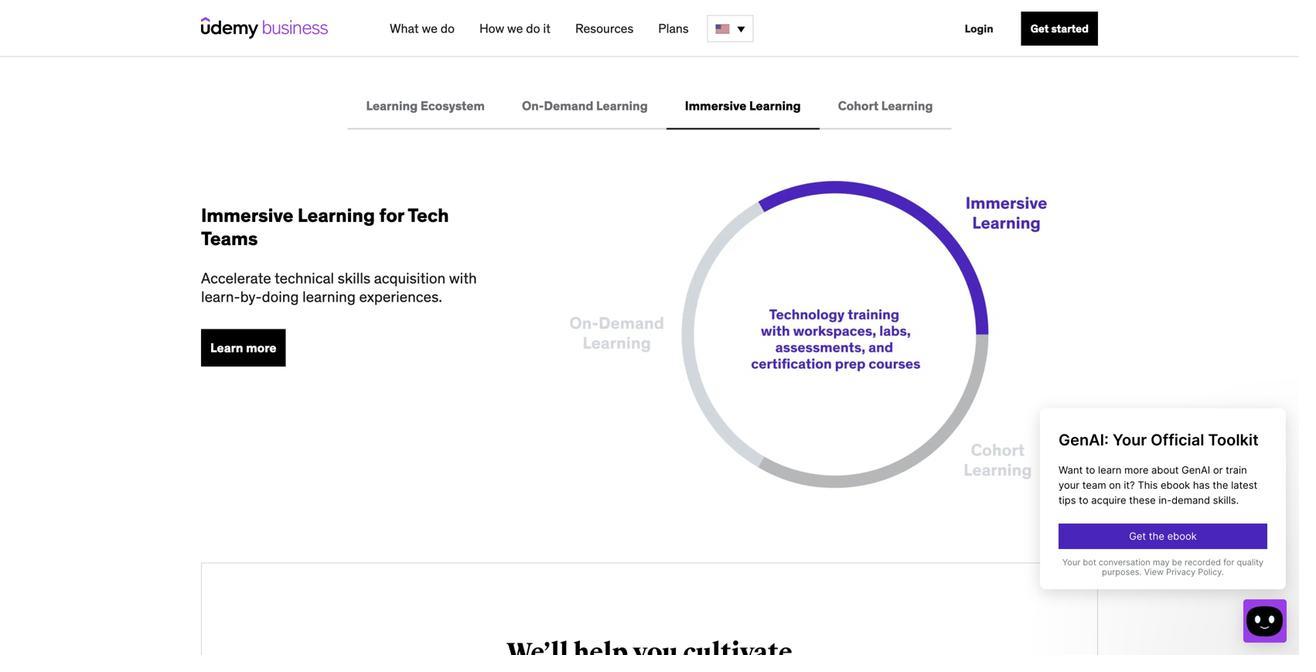 Task type: vqa. For each thing, say whether or not it's contained in the screenshot.
Practice tests and AI-powered coding exercises corresponding to Enterprise
no



Task type: describe. For each thing, give the bounding box(es) containing it.
develop everyone at your organization with the right skills through the right modalities, and an extensive partner ecosystem.
[[367, 0, 933, 34]]

with inside the accelerate technical skills acquisition with learn-by-doing learning experiences.
[[449, 269, 477, 287]]

menu navigation
[[377, 0, 1098, 57]]

teams
[[201, 227, 258, 250]]

cohort learning
[[838, 98, 933, 114]]

organization
[[535, 0, 616, 15]]

doing
[[262, 287, 299, 306]]

immersive learning
[[685, 98, 801, 114]]

immersive for immersive learning
[[685, 98, 747, 114]]

with inside develop everyone at your organization with the right skills through the right modalities, and an extensive partner ecosystem.
[[620, 0, 648, 15]]

learn
[[210, 340, 243, 356]]

tab list containing learning ecosystem
[[201, 83, 1098, 130]]

learn more button
[[201, 329, 286, 367]]

experiences.
[[359, 287, 442, 306]]

demand
[[544, 98, 594, 114]]

we for what
[[422, 20, 438, 36]]

learning for cohort learning
[[882, 98, 933, 114]]

plans button
[[652, 15, 695, 43]]

modalities,
[[861, 0, 933, 15]]

ecosystem.
[[695, 15, 769, 34]]

skills inside the accelerate technical skills acquisition with learn-by-doing learning experiences.
[[338, 269, 371, 287]]

2 the from the left
[[802, 0, 823, 15]]

accelerate
[[201, 269, 271, 287]]

develop
[[367, 0, 420, 15]]

at
[[487, 0, 500, 15]]

get started link
[[1022, 12, 1098, 46]]

on-demand learning
[[522, 98, 648, 114]]

everyone
[[424, 0, 484, 15]]

through
[[747, 0, 799, 15]]

login
[[965, 22, 994, 36]]

1 the from the left
[[651, 0, 673, 15]]

resources
[[575, 20, 634, 36]]

how we do it
[[480, 20, 551, 36]]



Task type: locate. For each thing, give the bounding box(es) containing it.
we for how
[[507, 20, 523, 36]]

do left it
[[526, 20, 540, 36]]

for
[[379, 204, 404, 227]]

with up "resources" on the top
[[620, 0, 648, 15]]

learning ecosystem
[[366, 98, 485, 114]]

get
[[1031, 22, 1049, 36]]

0 vertical spatial skills
[[711, 0, 743, 15]]

with
[[620, 0, 648, 15], [449, 269, 477, 287]]

started
[[1052, 22, 1089, 36]]

the right through
[[802, 0, 823, 15]]

we down your
[[507, 20, 523, 36]]

it
[[543, 20, 551, 36]]

what
[[390, 20, 419, 36]]

learn more link
[[201, 329, 286, 367]]

skills left through
[[711, 0, 743, 15]]

we inside dropdown button
[[507, 20, 523, 36]]

immersive learning link
[[667, 83, 820, 130]]

tab list
[[201, 83, 1098, 130]]

0 horizontal spatial right
[[676, 0, 707, 15]]

1 right from the left
[[676, 0, 707, 15]]

1 horizontal spatial immersive
[[685, 98, 747, 114]]

do for how we do it
[[526, 20, 540, 36]]

0 vertical spatial immersive
[[685, 98, 747, 114]]

skills right technical
[[338, 269, 371, 287]]

immersive learning for tech teams
[[201, 204, 449, 250]]

plans
[[658, 20, 689, 36]]

and
[[530, 15, 555, 34]]

right up plans in the top right of the page
[[676, 0, 707, 15]]

0 horizontal spatial the
[[651, 0, 673, 15]]

1 do from the left
[[441, 20, 455, 36]]

by-
[[240, 287, 262, 306]]

immersive
[[685, 98, 747, 114], [201, 204, 294, 227]]

1 horizontal spatial do
[[526, 20, 540, 36]]

the
[[651, 0, 673, 15], [802, 0, 823, 15]]

on-demand learning link
[[504, 83, 667, 130]]

on-
[[522, 98, 544, 114]]

1 vertical spatial skills
[[338, 269, 371, 287]]

1 vertical spatial with
[[449, 269, 477, 287]]

1 we from the left
[[422, 20, 438, 36]]

right left modalities,
[[827, 0, 858, 15]]

udemy business image
[[201, 17, 328, 39]]

learn more
[[210, 340, 277, 356]]

learning
[[303, 287, 356, 306]]

tech
[[408, 204, 449, 227]]

do inside dropdown button
[[526, 20, 540, 36]]

1 horizontal spatial the
[[802, 0, 823, 15]]

0 horizontal spatial immersive
[[201, 204, 294, 227]]

an
[[558, 15, 574, 34]]

learning for immersive learning
[[749, 98, 801, 114]]

do inside popup button
[[441, 20, 455, 36]]

1 vertical spatial immersive
[[201, 204, 294, 227]]

0 horizontal spatial we
[[422, 20, 438, 36]]

accelerate technical skills acquisition with learn-by-doing learning experiences.
[[201, 269, 477, 306]]

skills
[[711, 0, 743, 15], [338, 269, 371, 287]]

partner
[[644, 15, 692, 34]]

immersive inside immersive learning for tech teams
[[201, 204, 294, 227]]

get started
[[1031, 22, 1089, 36]]

learning for immersive learning for tech teams
[[298, 204, 375, 227]]

we inside popup button
[[422, 20, 438, 36]]

ecosystem
[[421, 98, 485, 114]]

2 do from the left
[[526, 20, 540, 36]]

more
[[246, 340, 277, 356]]

do
[[441, 20, 455, 36], [526, 20, 540, 36]]

1 horizontal spatial right
[[827, 0, 858, 15]]

2 right from the left
[[827, 0, 858, 15]]

how
[[480, 20, 504, 36]]

extensive
[[578, 15, 640, 34]]

2 we from the left
[[507, 20, 523, 36]]

what we do
[[390, 20, 455, 36]]

1 horizontal spatial skills
[[711, 0, 743, 15]]

we
[[422, 20, 438, 36], [507, 20, 523, 36]]

with right acquisition
[[449, 269, 477, 287]]

acquisition
[[374, 269, 446, 287]]

learning
[[366, 98, 418, 114], [596, 98, 648, 114], [749, 98, 801, 114], [882, 98, 933, 114], [298, 204, 375, 227]]

login button
[[956, 12, 1003, 46]]

skills inside develop everyone at your organization with the right skills through the right modalities, and an extensive partner ecosystem.
[[711, 0, 743, 15]]

1 horizontal spatial we
[[507, 20, 523, 36]]

learn-
[[201, 287, 240, 306]]

your
[[504, 0, 532, 15]]

1 horizontal spatial with
[[620, 0, 648, 15]]

immersive for immersive learning for tech teams
[[201, 204, 294, 227]]

we right what
[[422, 20, 438, 36]]

learning inside immersive learning for tech teams
[[298, 204, 375, 227]]

do down everyone
[[441, 20, 455, 36]]

technical
[[275, 269, 334, 287]]

cohort
[[838, 98, 879, 114]]

do for what we do
[[441, 20, 455, 36]]

cohort learning link
[[820, 83, 952, 130]]

resources button
[[569, 15, 640, 43]]

0 vertical spatial with
[[620, 0, 648, 15]]

immersive inside tab list
[[685, 98, 747, 114]]

0 horizontal spatial with
[[449, 269, 477, 287]]

how we do it button
[[473, 15, 557, 43]]

right
[[676, 0, 707, 15], [827, 0, 858, 15]]

learning ecosystem link
[[348, 83, 504, 130]]

0 horizontal spatial do
[[441, 20, 455, 36]]

0 horizontal spatial skills
[[338, 269, 371, 287]]

what we do button
[[384, 15, 461, 43]]

the up plans in the top right of the page
[[651, 0, 673, 15]]



